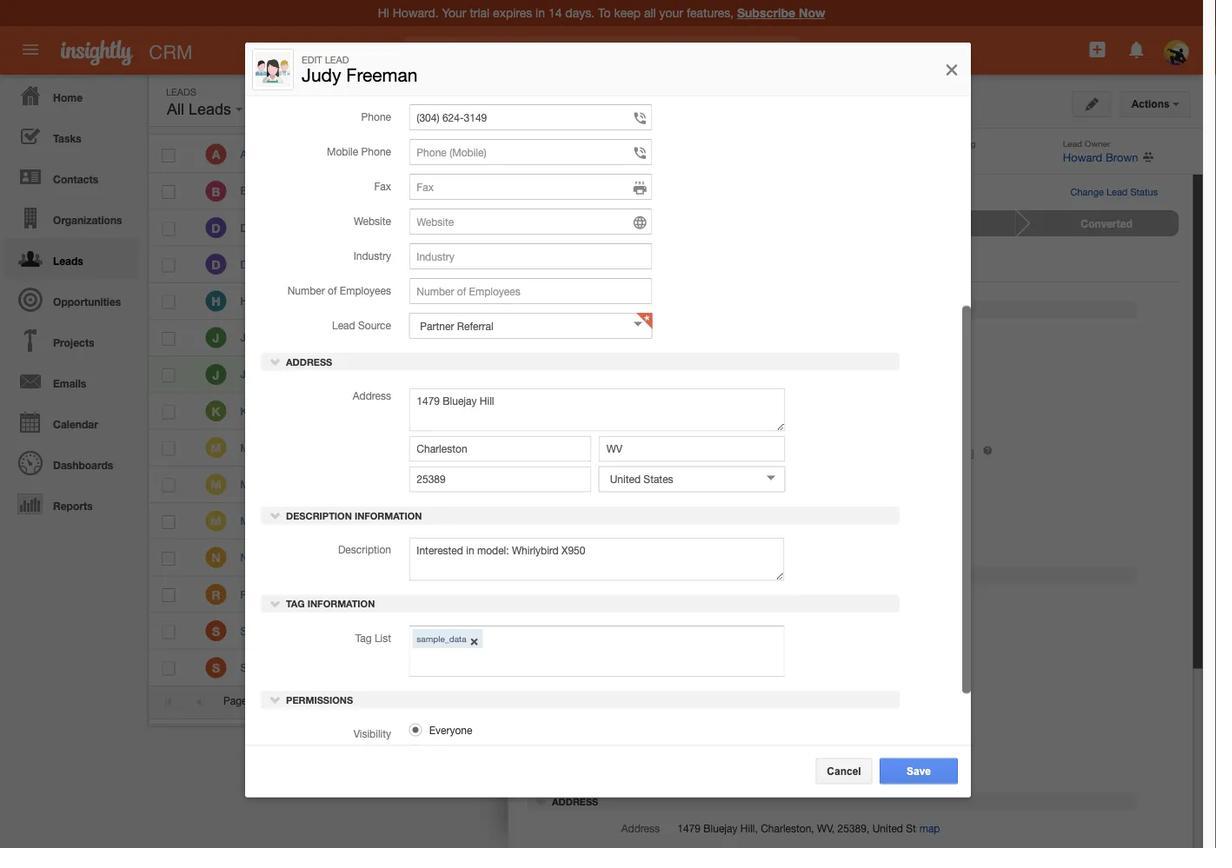 Task type: describe. For each thing, give the bounding box(es) containing it.
little
[[277, 625, 299, 638]]

notcontacted for (304) 624-3149
[[616, 369, 681, 381]]

lead for lead owner
[[603, 464, 627, 476]]

Website text field
[[409, 209, 653, 235]]

2 vertical spatial import
[[1017, 275, 1048, 287]]

information for additional information
[[614, 570, 682, 582]]

- inside b row
[[622, 185, 626, 197]]

nov- for (570) 412-6279
[[660, 222, 683, 234]]

information for tag information
[[308, 599, 375, 611]]

now
[[799, 6, 826, 20]]

leads up your recent imports
[[998, 228, 1026, 240]]

description for description
[[338, 544, 391, 557]]

open - notcontacted for (501) 733-1738
[[577, 442, 681, 454]]

3 m link from the top
[[206, 511, 227, 532]]

16- for (406) 653-3860
[[644, 148, 660, 160]]

- for (501) 733-1738
[[609, 442, 613, 454]]

norma kennedy facility manager
[[240, 552, 385, 564]]

contacts link
[[4, 157, 139, 197]]

23 for (304) 624-3149
[[683, 369, 695, 381]]

map link
[[920, 823, 941, 835]]

×
[[470, 632, 479, 649]]

bin
[[1015, 111, 1031, 122]]

finance
[[308, 222, 345, 234]]

mbradley@shieldsgigot.com
[[510, 479, 641, 491]]

tags
[[977, 297, 1002, 308]]

martha bradley
[[240, 479, 312, 491]]

16-nov-23 import
[[961, 275, 1048, 287]]

brown inside the lead owner howard brown
[[1106, 150, 1139, 164]]

16-nov-23 1:35 pm for (928) 565468
[[644, 479, 737, 491]]

16-nov-23 1:35 pm inside b row
[[644, 185, 737, 197]]

9270
[[490, 625, 513, 638]]

smartmerge for smartmerge leads
[[949, 131, 1018, 143]]

judy inside the edit lead judy freeman
[[302, 64, 341, 85]]

1:35 for (570) 412-6279
[[697, 222, 718, 234]]

and for ebert
[[403, 222, 421, 234]]

jfreeman@rolfsoncorp.com inside "row group"
[[510, 369, 635, 381]]

douglas baker vp of sales
[[240, 258, 361, 271]]

anne lynch
[[240, 148, 295, 160]]

(406) 653-3860
[[442, 148, 513, 160]]

navigation containing home
[[0, 75, 139, 524]]

link email address
[[571, 445, 660, 457]]

leads down leads
[[1009, 157, 1038, 169]]

open - notcontacted for (304) 624-3149
[[577, 369, 681, 381]]

1 ceo from the left
[[678, 368, 700, 381]]

open for (304) 624-3149
[[577, 369, 606, 381]]

additional information
[[550, 570, 682, 582]]

notifications image
[[1127, 39, 1148, 60]]

follow image inside a 'row'
[[864, 147, 881, 164]]

s link for sharon little
[[206, 621, 227, 642]]

close image
[[944, 59, 961, 80]]

display: grid image
[[934, 94, 951, 106]]

notcontacted up l70998046-
[[726, 407, 796, 419]]

website inside judy freeman dialog
[[354, 215, 391, 228]]

list
[[375, 633, 391, 645]]

all inside the all link
[[421, 46, 435, 59]]

llc for sawayn
[[415, 625, 434, 638]]

block inc
[[375, 662, 419, 674]]

facility for n
[[308, 552, 340, 564]]

notcontacted for (937) 360-8462
[[616, 332, 681, 344]]

(412) 250-9270 cell
[[429, 614, 513, 650]]

fax inside judy freeman dialog
[[374, 181, 391, 193]]

none radio inside judy freeman dialog
[[409, 725, 422, 738]]

2 vertical spatial and
[[459, 332, 476, 344]]

16-nov-23 1:35 pm cell for (412) 250-9270
[[631, 614, 783, 650]]

2 horizontal spatial status
[[1131, 187, 1159, 198]]

s for sharon little
[[212, 625, 220, 639]]

recycle
[[966, 111, 1012, 122]]

open for (775) 616-7387
[[577, 515, 606, 527]]

1 horizontal spatial export
[[996, 178, 1035, 190]]

1:35 for (304) 624-3149
[[697, 369, 718, 381]]

0 vertical spatial director
[[347, 222, 384, 234]]

jwheeler@rgf.com
[[510, 332, 592, 344]]

addendum
[[972, 777, 1023, 789]]

new lead
[[1082, 94, 1131, 106]]

anderson
[[375, 515, 420, 527]]

16-nov-23 1:35 pm for (775) 616-7387
[[644, 515, 737, 527]]

1 j row from the top
[[149, 320, 938, 357]]

opportunities
[[53, 296, 121, 308]]

1 1 from the left
[[313, 696, 319, 708]]

(206) 645-7995 cell
[[429, 283, 513, 320]]

closed for r
[[577, 589, 619, 601]]

0 vertical spatial not
[[599, 187, 616, 198]]

s for steven payne
[[212, 661, 220, 676]]

items
[[897, 696, 922, 708]]

judy freeman dialog
[[245, 0, 972, 814]]

contacted inside not contacted link
[[595, 217, 647, 230]]

pm for (412) 250-9270
[[721, 625, 737, 638]]

converted link
[[1018, 210, 1179, 237]]

facility for m
[[308, 515, 340, 527]]

City text field
[[409, 437, 592, 463]]

open - notcontacted for (281) 863-2433
[[577, 552, 681, 564]]

(937) 360-8462 cell
[[429, 320, 513, 357]]

durgan and sons cell
[[362, 247, 456, 283]]

nov- for (775) 616-7387
[[660, 515, 683, 527]]

projects link
[[4, 320, 139, 361]]

2 15 from the left
[[882, 696, 894, 708]]

disqualified for r
[[629, 589, 683, 601]]

- for (775) 616-7387
[[609, 515, 613, 527]]

- for (412) 250-9270
[[609, 625, 613, 638]]

organization for organization phone
[[375, 112, 438, 124]]

2 activity from the top
[[626, 522, 660, 534]]

manager cell
[[294, 320, 362, 357]]

kenneth bailey
[[240, 405, 310, 417]]

johnny wheeler manager
[[240, 332, 349, 344]]

lynch
[[267, 148, 295, 160]]

closed for b
[[577, 185, 619, 197]]

tag for tag list
[[355, 633, 372, 645]]

corporation inside cell
[[414, 369, 469, 381]]

1 horizontal spatial fax
[[643, 679, 660, 691]]

sawayn llc (412) 250-9270 sharon.little@sawayn.com
[[375, 625, 631, 638]]

rogahn,
[[375, 332, 414, 344]]

(775) 616-7387 cell
[[429, 504, 513, 540]]

organization phone
[[375, 112, 473, 124]]

j link for johnny
[[206, 328, 227, 348]]

all inside the leads all leads
[[167, 100, 184, 118]]

sample_data ×
[[417, 632, 479, 649]]

imports
[[1021, 250, 1066, 261]]

16-nov-23 1:35 pm cell for (206) 645-7995
[[631, 283, 783, 320]]

white
[[268, 185, 294, 197]]

mbradley@shieldsgigot.com cell
[[496, 467, 641, 504]]

Phone (Mobile) text field
[[409, 140, 653, 166]]

data processing addendum link
[[892, 777, 1023, 789]]

3 m from the top
[[211, 515, 222, 529]]

23 for (570) 412-6279
[[683, 222, 695, 234]]

director inside director cell
[[308, 295, 345, 307]]

1 horizontal spatial number of employees
[[556, 745, 660, 757]]

date of last activity date of next activity
[[565, 502, 660, 534]]

trophy group cell
[[362, 283, 439, 320]]

smartmerge leads
[[949, 157, 1038, 169]]

l70998046-
[[756, 445, 813, 457]]

rolfson inside cell
[[375, 369, 411, 381]]

recycle bin
[[966, 111, 1031, 122]]

nov- up tags
[[980, 275, 1003, 287]]

0 horizontal spatial name
[[261, 112, 290, 124]]

2 s row from the top
[[149, 650, 938, 687]]

1 horizontal spatial number
[[556, 745, 594, 757]]

16-nov-23 1:35 pm cell for (805) 715-0369
[[631, 577, 783, 614]]

n
[[212, 551, 221, 566]]

follow image for rolfson corporation
[[864, 367, 881, 384]]

open - notcontacted cell for jwheeler@rgf.com
[[564, 320, 681, 357]]

open - notcontacted up the ben.nelson1980-
[[687, 407, 796, 419]]

notcontacted for (202) 168-3484
[[616, 258, 681, 271]]

vp of sales cell for a
[[294, 137, 362, 173]]

details link
[[527, 255, 582, 279]]

6279
[[490, 222, 513, 234]]

united
[[873, 823, 904, 835]]

nov- down the ben.nelson1980-
[[694, 483, 716, 495]]

leads up export leads
[[997, 204, 1026, 216]]

lead inside the edit lead judy freeman
[[325, 54, 349, 65]]

llc inside "cell"
[[442, 148, 461, 160]]

permissions
[[284, 696, 353, 707]]

sharon little
[[240, 625, 299, 638]]

rolfson corporation cell
[[362, 357, 469, 393]]

website field image
[[633, 214, 648, 232]]

- left items
[[849, 696, 853, 708]]

1479 bluejay hill, charleston, wv, 25389, united states
[[678, 823, 936, 835]]

follow image for trophy group (206) 645-7995 hsanders@trophygroup.com
[[864, 294, 881, 310]]

description for description information
[[286, 511, 352, 522]]

0 horizontal spatial export
[[964, 228, 995, 240]]

nov- for (412) 250-9270
[[660, 625, 683, 638]]

nov- for (206) 645-7995
[[660, 295, 683, 307]]

1 activity from the top
[[626, 502, 660, 515]]

howard brown for m
[[797, 515, 866, 527]]

1 - 15 of 15 items
[[840, 696, 922, 708]]

1:35 inside b row
[[697, 185, 718, 197]]

(937) 360-8462 jwheeler@rgf.com
[[442, 332, 592, 344]]

(304)
[[442, 369, 465, 381]]

record
[[613, 330, 647, 342]]

finance director cell
[[294, 210, 384, 247]]

steven payne
[[240, 662, 305, 674]]

1 column header from the left
[[294, 102, 361, 134]]

open for (501) 733-1738
[[577, 442, 606, 454]]

map
[[920, 823, 941, 835]]

nov- for (805) 715-0369
[[660, 589, 683, 601]]

16-nov-23 1:35 pm for (570) 412-6279
[[644, 222, 737, 234]]

block inc cell
[[362, 650, 429, 687]]

(928) 565468 cell
[[429, 467, 503, 504]]

norma kennedy link
[[240, 552, 325, 564]]

title
[[641, 368, 660, 381]]

notcontacted for (412) 250-9270
[[616, 625, 681, 638]]

1 horizontal spatial jfreeman@rolfsoncorp.com
[[678, 596, 803, 608]]

1 vertical spatial judy freeman
[[678, 349, 744, 362]]

closed - disqualified cell for a
[[564, 137, 683, 173]]

3 m row from the top
[[149, 504, 938, 540]]

653-
[[468, 148, 490, 160]]

d for david matthews
[[212, 221, 221, 235]]

b row
[[149, 173, 938, 210]]

open up state/province text box
[[687, 407, 716, 419]]

change lead status link
[[1071, 187, 1159, 198]]

vp of sales cell for d
[[294, 247, 362, 283]]

closed for a
[[577, 148, 619, 160]]

tag information
[[284, 599, 375, 611]]

lead for lead status
[[527, 138, 546, 148]]

1479
[[678, 823, 701, 835]]

sample_data for sample_data ×
[[417, 635, 467, 645]]

16-nov-23 1:35 pm for (805) 715-0369
[[644, 589, 737, 601]]

open for (937) 360-8462
[[577, 332, 606, 344]]

link
[[571, 445, 590, 457]]

inc for s
[[404, 662, 419, 674]]

lead tags
[[949, 297, 1002, 308]]

- for (937) 360-8462
[[609, 332, 613, 344]]

733-
[[468, 442, 490, 454]]

16-nov-23 1:35 pm for (206) 645-7995
[[644, 295, 737, 307]]

m for martha bradley
[[211, 478, 222, 492]]

645-
[[468, 295, 490, 307]]

k link
[[206, 401, 227, 422]]

home
[[53, 91, 83, 104]]

rkdiaz@padbergh.com cell
[[496, 577, 614, 614]]

howard brown link for m
[[797, 515, 866, 527]]

follow image for bogan-auer, inc.
[[864, 184, 881, 200]]

lead for lead status lead created
[[576, 112, 601, 124]]

(202) 168-3484 cell
[[429, 247, 513, 283]]

sales inside d row
[[336, 258, 361, 271]]

employees inside judy freeman dialog
[[340, 285, 391, 297]]

chevron down image for address
[[270, 356, 282, 369]]

16-nov-23 1:35 pm for (412) 250-9270
[[644, 625, 737, 638]]

1 vertical spatial employees
[[609, 745, 660, 757]]

(281) 863-2433
[[442, 552, 513, 564]]

k row
[[149, 393, 938, 430]]

Number of Employees text field
[[409, 279, 653, 305]]

n row
[[149, 540, 938, 577]]

wheeler
[[277, 332, 315, 344]]

phone for mobile phone
[[361, 146, 391, 158]]

leads left full
[[189, 100, 231, 118]]

howard inside r "row"
[[797, 589, 833, 601]]

recycle bin link
[[949, 111, 1040, 122]]

8462
[[490, 332, 513, 344]]

1 s row from the top
[[149, 614, 938, 650]]

description information
[[284, 511, 422, 522]]

- for (406) 653-3860
[[622, 148, 626, 160]]

1 15 from the left
[[856, 696, 867, 708]]

23 for (937) 360-8462
[[683, 332, 695, 344]]

phone up the mobile phone
[[361, 111, 391, 123]]

&
[[412, 479, 419, 491]]

anne
[[240, 148, 264, 160]]

calendar link
[[4, 402, 139, 443]]

sharon.little@sawayn.com
[[510, 625, 631, 638]]

email for address
[[593, 596, 619, 608]]

(407) 546-6906 cell
[[429, 393, 513, 430]]

of inside a 'row'
[[324, 148, 333, 160]]

follow image for johnny wheeler manager
[[864, 331, 881, 347]]

brian white link
[[240, 185, 303, 197]]

0 horizontal spatial created
[[623, 483, 660, 495]]

(501) 733-1738 cell
[[429, 430, 513, 467]]

contacts
[[53, 173, 98, 185]]

Search this list... text field
[[620, 87, 816, 113]]

jfreeman@rolfsoncorp.com cell
[[496, 357, 635, 393]]

3 column header from the left
[[850, 102, 893, 134]]

open - notcontacted for (775) 616-7387
[[577, 515, 681, 527]]

1 vertical spatial inc
[[423, 515, 437, 527]]

0 horizontal spatial not
[[575, 217, 592, 230]]

show sidebar image
[[1030, 94, 1042, 106]]

1 m row from the top
[[149, 430, 938, 467]]

hill,
[[741, 823, 758, 835]]

mhudson@andersoninc.com cell
[[496, 504, 643, 540]]

16-nov-23 1:35 pm cell for (928) 565468
[[631, 467, 783, 504]]

your
[[949, 250, 977, 261]]

16- for (412) 250-9270
[[644, 625, 660, 638]]

r row
[[149, 577, 938, 614]]

save
[[907, 766, 932, 778]]

(206)
[[442, 295, 465, 307]]

open for (206) 645-7995
[[577, 295, 606, 307]]

open - notcontacted cell for jfreeman@rolfsoncorp.com
[[564, 357, 681, 393]]

lead source
[[332, 320, 391, 332]]

open - notcontacted cell for mcarroll@gsd.com
[[564, 430, 681, 467]]

lead owner howard brown
[[1064, 138, 1139, 164]]

anderson inc (775) 616-7387 mhudson@andersoninc.com
[[375, 515, 643, 527]]

open - notcontacted cell for mhudson@andersoninc.com
[[564, 504, 681, 540]]

number inside judy freeman dialog
[[288, 285, 325, 297]]

lead status: not contacted
[[527, 187, 666, 198]]

1 open - notcontacted cell from the top
[[564, 210, 681, 247]]

2 d row from the top
[[149, 247, 938, 283]]



Task type: locate. For each thing, give the bounding box(es) containing it.
d up 'h' link
[[212, 258, 221, 272]]

activity
[[626, 502, 660, 515], [626, 522, 660, 534]]

1:35 inside h row
[[697, 295, 718, 307]]

0 vertical spatial export
[[996, 178, 1035, 190]]

- up additional information
[[609, 552, 613, 564]]

brown inside r "row"
[[836, 589, 866, 601]]

follow image inside "n" row
[[864, 551, 881, 567]]

lead for lead
[[571, 86, 595, 97]]

0 horizontal spatial director
[[308, 295, 345, 307]]

(501) 733-1738 mcarroll@gsd.com
[[442, 442, 596, 454]]

inc inside 'toob inc' cell
[[401, 405, 415, 417]]

pm for (937) 360-8462
[[721, 332, 737, 344]]

disqualified for a
[[629, 148, 683, 160]]

anderson inc cell
[[362, 504, 437, 540]]

0 vertical spatial contacted
[[618, 187, 666, 198]]

mark
[[240, 442, 264, 454]]

1 m from the top
[[211, 441, 222, 455]]

2 column header from the left
[[783, 102, 850, 134]]

lead for lead created
[[597, 483, 620, 495]]

1 chevron down image from the top
[[270, 356, 282, 369]]

llc inside 'cell'
[[433, 552, 452, 564]]

(202) 168-3484
[[442, 258, 513, 271]]

inc inside block inc 'cell'
[[404, 662, 419, 674]]

privacy
[[809, 777, 844, 789]]

and for durgan
[[412, 258, 429, 271]]

bogan-auer, inc.
[[375, 185, 453, 197]]

full name
[[240, 112, 290, 124]]

0 vertical spatial closed - disqualified
[[577, 148, 683, 160]]

s link down r
[[206, 621, 227, 642]]

0 vertical spatial import
[[949, 178, 987, 190]]

everyone
[[427, 726, 473, 738]]

2 s link from the top
[[206, 658, 227, 679]]

1 vertical spatial closed
[[577, 185, 619, 197]]

3 closed - disqualified cell from the top
[[564, 577, 683, 614]]

1 d row from the top
[[149, 210, 938, 247]]

1 vertical spatial activity
[[626, 522, 660, 534]]

3 follow image from the top
[[864, 294, 881, 310]]

open - notcontacted down last
[[577, 515, 681, 527]]

j for judy
[[213, 368, 219, 382]]

emails
[[53, 377, 86, 390]]

16- for (206) 645-7995
[[644, 295, 660, 307]]

b
[[212, 184, 220, 199]]

Fax text field
[[409, 174, 653, 201]]

- up the ben.nelson1980-
[[719, 407, 723, 419]]

1 s link from the top
[[206, 621, 227, 642]]

23 for (412) 250-9270
[[683, 625, 695, 638]]

column header
[[294, 102, 361, 134], [783, 102, 850, 134], [850, 102, 893, 134], [893, 102, 937, 134]]

1:35 for (206) 645-7995
[[697, 295, 718, 307]]

412-
[[468, 222, 490, 234]]

(937)
[[442, 332, 465, 344]]

website down out
[[623, 701, 660, 713]]

0 horizontal spatial ceo
[[308, 369, 330, 381]]

23 for (406) 653-3860
[[683, 148, 695, 160]]

0 horizontal spatial tag
[[286, 599, 305, 611]]

follow image for sawayn llc
[[864, 624, 881, 641]]

data
[[892, 777, 914, 789]]

chevron down image up sharon little link
[[270, 598, 282, 611]]

open inside "n" row
[[577, 552, 606, 564]]

h row
[[149, 283, 938, 320]]

pm inside s row
[[721, 625, 737, 638]]

0 vertical spatial smartmerge
[[949, 131, 1018, 143]]

6 16-nov-23 1:35 pm cell from the top
[[631, 320, 783, 357]]

number of employees inside judy freeman dialog
[[288, 285, 391, 297]]

shields & gigot cell
[[362, 467, 447, 504]]

date left next
[[565, 522, 587, 534]]

- left record
[[609, 332, 613, 344]]

23 inside h row
[[683, 295, 695, 307]]

description down description information
[[338, 544, 391, 557]]

hudson
[[276, 515, 313, 527]]

rolfson corporation inside cell
[[375, 369, 469, 381]]

ceo right title
[[678, 368, 700, 381]]

lead for lead tags
[[949, 297, 974, 308]]

smartmerge down recycle
[[949, 131, 1018, 143]]

director cell
[[294, 283, 362, 320]]

0 horizontal spatial employees
[[340, 285, 391, 297]]

open for (412) 250-9270
[[577, 625, 606, 638]]

2 open - notcontacted cell from the top
[[564, 247, 681, 283]]

9 open - notcontacted cell from the top
[[564, 540, 681, 577]]

23 inside a 'row'
[[683, 148, 695, 160]]

0 vertical spatial phone field image
[[633, 110, 648, 128]]

steven payne link
[[240, 662, 313, 674]]

1 vertical spatial s link
[[206, 658, 227, 679]]

gleason
[[417, 332, 456, 344]]

facility manager cell
[[294, 504, 385, 540], [294, 540, 385, 577]]

lead for lead rating
[[929, 138, 949, 148]]

0 horizontal spatial corporation
[[414, 369, 469, 381]]

1 d from the top
[[212, 221, 221, 235]]

import for import / export
[[949, 178, 987, 190]]

- down user responsible
[[609, 442, 613, 454]]

hsanders@trophygroup.com cell
[[496, 283, 642, 320]]

farrell
[[479, 332, 508, 344]]

- inside r "row"
[[622, 589, 626, 601]]

freeman inside the edit lead judy freeman
[[346, 64, 418, 85]]

notcontacted down the id
[[616, 369, 681, 381]]

16- inside b row
[[644, 185, 660, 197]]

0 horizontal spatial sample_data
[[417, 635, 467, 645]]

ben.nelson1980-l70998046-qhdlgu1@mailbox.insight.ly
[[678, 445, 952, 457]]

0 vertical spatial m link
[[206, 438, 227, 459]]

jfreeman@rolfsoncorp.com link
[[678, 596, 803, 608]]

0 vertical spatial fax
[[374, 181, 391, 193]]

s link
[[206, 621, 227, 642], [206, 658, 227, 679]]

of inside judy freeman dialog
[[328, 285, 337, 297]]

Search all data.... text field
[[457, 36, 800, 68]]

owner for lead owner howard brown
[[1085, 138, 1111, 148]]

2 ceo from the left
[[308, 369, 330, 381]]

m
[[211, 441, 222, 455], [211, 478, 222, 492], [211, 515, 222, 529]]

disqualified inside a 'row'
[[629, 148, 683, 160]]

director up industry
[[347, 222, 384, 234]]

pm for (206) 645-7995
[[721, 295, 737, 307]]

lead image
[[524, 84, 559, 119]]

owner inside the lead owner howard brown
[[1085, 138, 1111, 148]]

phone right mobile at the top left of page
[[361, 146, 391, 158]]

- for (570) 412-6279
[[609, 222, 613, 234]]

privacy policy link
[[809, 777, 875, 789]]

import left /
[[949, 178, 987, 190]]

open - notcontacted cell for hsanders@trophygroup.com
[[564, 283, 681, 320]]

contacted down lead status: not contacted
[[595, 217, 647, 230]]

16-nov-23 1:35 pm inside r "row"
[[644, 589, 737, 601]]

next
[[601, 522, 623, 534]]

responsible
[[603, 426, 660, 438]]

0 vertical spatial owner
[[1085, 138, 1111, 148]]

closed - disqualified down additional information
[[577, 589, 683, 601]]

closed - disqualified cell down lead status lead created
[[564, 137, 683, 173]]

168-
[[468, 258, 490, 271]]

open up 'additional'
[[577, 552, 606, 564]]

6 follow image from the top
[[864, 441, 881, 457]]

follow image for the padberg company
[[864, 587, 881, 604]]

23 for (206) 645-7995
[[683, 295, 695, 307]]

1 vertical spatial and
[[412, 258, 429, 271]]

open - notcontacted down lead owner
[[577, 479, 681, 491]]

/
[[990, 178, 993, 190]]

1 sales from the top
[[336, 148, 361, 160]]

16-nov-23 1:35 pm cell
[[631, 137, 783, 173], [631, 173, 783, 210], [631, 210, 783, 247], [631, 247, 783, 283], [631, 283, 783, 320], [631, 320, 783, 357], [631, 357, 783, 393], [631, 467, 783, 504], [631, 504, 783, 540], [631, 577, 783, 614], [631, 614, 783, 650]]

name right full
[[261, 112, 290, 124]]

martha for martha bradley
[[240, 479, 273, 491]]

subscribe
[[738, 6, 796, 20]]

State/Province text field
[[599, 437, 786, 463]]

0 vertical spatial martha
[[240, 479, 273, 491]]

crm
[[149, 41, 193, 63]]

leads down crm
[[166, 86, 196, 97]]

smartmerge leads link
[[949, 157, 1038, 169]]

import down imports
[[1017, 275, 1048, 287]]

and right durgan
[[412, 258, 429, 271]]

open - notcontacted cell
[[564, 210, 681, 247], [564, 247, 681, 283], [564, 283, 681, 320], [564, 320, 681, 357], [564, 357, 681, 393], [564, 430, 681, 467], [564, 467, 681, 504], [564, 504, 681, 540], [564, 540, 681, 577], [564, 614, 681, 650]]

facility manager cell for n
[[294, 540, 385, 577]]

sales inside a 'row'
[[336, 148, 361, 160]]

follow image
[[864, 147, 881, 164], [864, 220, 881, 237], [864, 294, 881, 310], [864, 331, 881, 347], [864, 404, 881, 421], [864, 441, 881, 457], [864, 477, 881, 494], [864, 551, 881, 567]]

cell
[[496, 137, 564, 173], [783, 137, 851, 173], [894, 137, 938, 173], [294, 173, 362, 210], [429, 173, 496, 210], [496, 173, 564, 210], [783, 173, 851, 210], [894, 173, 938, 210], [496, 210, 564, 247], [783, 210, 851, 247], [894, 210, 938, 247], [496, 247, 564, 283], [783, 247, 851, 283], [894, 247, 938, 283], [783, 283, 851, 320], [894, 283, 938, 320], [783, 320, 851, 357], [894, 320, 938, 357], [149, 357, 192, 393], [894, 357, 938, 393], [294, 393, 362, 430], [496, 393, 564, 430], [564, 393, 631, 430], [631, 393, 783, 430], [783, 393, 851, 430], [894, 393, 938, 430], [294, 430, 362, 467], [362, 430, 429, 467], [631, 430, 783, 467], [783, 430, 851, 467], [894, 430, 938, 467], [294, 467, 362, 504], [783, 467, 851, 504], [894, 467, 938, 504], [894, 504, 938, 540], [496, 540, 564, 577], [631, 540, 783, 577], [783, 540, 851, 577], [894, 540, 938, 577], [894, 577, 938, 614], [294, 614, 362, 650], [783, 614, 851, 650], [894, 614, 938, 650], [294, 650, 362, 687], [429, 650, 496, 687], [496, 650, 564, 687], [564, 650, 631, 687], [631, 650, 783, 687], [783, 650, 851, 687], [894, 650, 938, 687]]

nov- down state/province text box
[[660, 479, 683, 491]]

1 j link from the top
[[206, 328, 227, 348]]

- down related link
[[609, 295, 613, 307]]

sharon.little@sawayn.com cell
[[496, 614, 631, 650]]

phone field image for fax
[[633, 180, 648, 197]]

0 vertical spatial inc
[[401, 405, 415, 417]]

heather
[[240, 295, 277, 307]]

jwheeler@rgf.com cell
[[496, 320, 592, 357]]

smartmerge
[[949, 131, 1018, 143], [949, 157, 1006, 169]]

row containing full name
[[149, 102, 937, 134]]

0 horizontal spatial jfreeman@rolfsoncorp.com
[[510, 369, 635, 381]]

1 vertical spatial chevron down image
[[270, 510, 282, 522]]

information for lead information
[[581, 305, 648, 316]]

ceo cell
[[294, 357, 362, 393]]

2 d link from the top
[[206, 254, 227, 275]]

1 closed - disqualified cell from the top
[[564, 137, 683, 173]]

contacted up website field image
[[618, 187, 666, 198]]

- inside "n" row
[[609, 552, 613, 564]]

1 vertical spatial import
[[964, 204, 995, 216]]

open down lead status: not contacted
[[577, 222, 606, 234]]

j for johnny
[[213, 331, 219, 345]]

import for import leads
[[964, 204, 995, 216]]

2 closed from the top
[[577, 185, 619, 197]]

1 horizontal spatial created
[[671, 112, 710, 124]]

16- for (937) 360-8462
[[644, 332, 660, 344]]

inc left the "(775)"
[[423, 515, 437, 527]]

16- inside s row
[[644, 625, 660, 638]]

1 vertical spatial m
[[211, 478, 222, 492]]

1 vertical spatial rolfson corporation
[[678, 388, 772, 400]]

1:35 for (805) 715-0369
[[697, 589, 718, 601]]

5 open - notcontacted cell from the top
[[564, 357, 681, 393]]

2 j row from the top
[[149, 357, 938, 393]]

1 vertical spatial fax
[[643, 679, 660, 691]]

nov- right record
[[660, 332, 683, 344]]

sample_data link
[[966, 322, 1023, 340]]

open - notcontacted inside s row
[[577, 625, 681, 638]]

howard inside the lead owner howard brown
[[1064, 150, 1103, 164]]

corporation up the ben.nelson1980-
[[716, 388, 772, 400]]

23 inside s row
[[683, 625, 695, 638]]

- for (206) 645-7995
[[609, 295, 613, 307]]

0 vertical spatial sales
[[336, 148, 361, 160]]

d row
[[149, 210, 938, 247], [149, 247, 938, 283]]

0 vertical spatial date
[[567, 502, 588, 515]]

7 open - notcontacted cell from the top
[[564, 467, 681, 504]]

notcontacted down last
[[616, 515, 681, 527]]

1 martha from the top
[[240, 479, 273, 491]]

phone field image down phone field icon
[[633, 180, 648, 197]]

m link
[[206, 438, 227, 459], [206, 474, 227, 495], [206, 511, 227, 532]]

1 vertical spatial jfreeman@rolfsoncorp.com
[[678, 596, 803, 608]]

swaniawski
[[375, 552, 430, 564]]

howard brown inside r "row"
[[797, 589, 866, 601]]

inc for k
[[401, 405, 415, 417]]

s link for steven payne
[[206, 658, 227, 679]]

1 follow image from the top
[[864, 147, 881, 164]]

sons left 168- at the top
[[432, 258, 456, 271]]

open - notcontacted down record
[[577, 369, 681, 381]]

1 closed from the top
[[577, 148, 619, 160]]

sons for ebert
[[423, 222, 447, 234]]

organization down title
[[601, 388, 660, 400]]

3 closed - disqualified from the top
[[577, 589, 683, 601]]

j link up "k" link
[[206, 364, 227, 385]]

sales down finance director cell
[[336, 258, 361, 271]]

right click to copy email address image
[[960, 445, 974, 459]]

closed - disqualified cell
[[564, 137, 683, 173], [564, 173, 683, 210], [564, 577, 683, 614]]

2 chevron down image from the top
[[270, 510, 282, 522]]

2 j link from the top
[[206, 364, 227, 385]]

s row down (805) 715-0369 rkdiaz@padbergh.com
[[149, 614, 938, 650]]

0 vertical spatial and
[[403, 222, 421, 234]]

open - notcontacted inside "n" row
[[577, 552, 681, 564]]

edit lead judy freeman
[[302, 54, 418, 85]]

sons down inc. on the left
[[423, 222, 447, 234]]

nov- right phone field icon
[[660, 148, 683, 160]]

open - notcontacted inside h row
[[577, 295, 681, 307]]

1 vertical spatial rolfson
[[678, 388, 713, 400]]

the padberg company cell
[[362, 577, 483, 614]]

group
[[410, 295, 439, 307]]

1:35 inside s row
[[697, 625, 718, 638]]

howard brown
[[797, 369, 866, 381], [678, 426, 747, 438], [678, 464, 747, 476], [797, 515, 866, 527], [797, 589, 866, 601]]

0 vertical spatial sample_data
[[970, 326, 1020, 336]]

howard brown link for r
[[797, 589, 866, 601]]

2 j from the top
[[213, 368, 219, 382]]

norma
[[240, 552, 272, 564]]

1 horizontal spatial owner
[[1085, 138, 1111, 148]]

sample_data for sample_data
[[970, 326, 1020, 336]]

phone
[[361, 111, 391, 123], [442, 112, 473, 124], [361, 146, 391, 158]]

open for (570) 412-6279
[[577, 222, 606, 234]]

1 vertical spatial all
[[167, 100, 184, 118]]

ebert and sons cell
[[362, 210, 447, 247]]

2 martha from the top
[[240, 515, 273, 527]]

disqualified inside b row
[[629, 185, 683, 197]]

1 closed - disqualified from the top
[[577, 148, 683, 160]]

follow image inside b row
[[864, 184, 881, 200]]

715-
[[468, 589, 490, 601]]

- inside a 'row'
[[622, 148, 626, 160]]

howe-blanda llc cell
[[362, 137, 461, 173]]

chevron down image down martha bradley
[[270, 510, 282, 522]]

open down user
[[577, 442, 606, 454]]

blanda
[[406, 148, 439, 160]]

None radio
[[409, 725, 422, 738]]

a row
[[149, 137, 938, 173]]

ceo inside "row group"
[[308, 369, 330, 381]]

1 horizontal spatial employees
[[609, 745, 660, 757]]

2 s from the top
[[212, 661, 220, 676]]

1 vertical spatial organization
[[601, 388, 660, 400]]

16- for (928) 565468
[[644, 479, 660, 491]]

m link left the mark
[[206, 438, 227, 459]]

opportunities link
[[4, 279, 139, 320]]

facility inside m row
[[308, 515, 340, 527]]

notcontacted for (281) 863-2433
[[616, 552, 681, 564]]

8 follow image from the top
[[864, 551, 881, 567]]

1 facility from the top
[[308, 515, 340, 527]]

pm inside a 'row'
[[721, 148, 737, 160]]

0 vertical spatial chevron down image
[[270, 598, 282, 611]]

actions button
[[1121, 91, 1192, 117]]

16-nov-23 1:35 pm cell for (937) 360-8462
[[631, 320, 783, 357]]

1:35 inside r "row"
[[697, 589, 718, 601]]

2 disqualified from the top
[[629, 185, 683, 197]]

1 vertical spatial export
[[964, 228, 995, 240]]

hsanders@trophygroup.com
[[510, 295, 642, 307]]

disqualified inside r "row"
[[629, 589, 683, 601]]

m row
[[149, 430, 938, 467], [149, 467, 938, 504], [149, 504, 938, 540]]

manager down director cell
[[308, 332, 349, 344]]

3 disqualified from the top
[[629, 589, 683, 601]]

nov- inside s row
[[660, 625, 683, 638]]

nov- inside r "row"
[[660, 589, 683, 601]]

open - notcontacted down website field image
[[577, 258, 681, 271]]

chevron down image for tag list
[[270, 598, 282, 611]]

gigot
[[422, 479, 447, 491]]

phone field image
[[633, 145, 648, 162]]

sons inside durgan and sons cell
[[432, 258, 456, 271]]

pm
[[721, 148, 737, 160], [721, 185, 737, 197], [721, 222, 737, 234], [721, 258, 737, 271], [721, 295, 737, 307], [721, 332, 737, 344], [721, 369, 737, 381], [721, 479, 737, 491], [754, 483, 770, 495], [721, 515, 737, 527], [721, 589, 737, 601], [721, 625, 737, 638]]

1 vertical spatial description
[[338, 544, 391, 557]]

1 vertical spatial date
[[565, 522, 587, 534]]

- up last
[[609, 479, 613, 491]]

ben.nelson1980-l70998046-qhdlgu1@mailbox.insight.ly link
[[678, 445, 952, 457]]

email up 'email opted out'
[[593, 596, 619, 608]]

1 16-nov-23 1:35 pm cell from the top
[[631, 137, 783, 173]]

Description text field
[[409, 538, 785, 582]]

david matthews link
[[240, 222, 325, 234]]

5 16-nov-23 1:35 pm cell from the top
[[631, 283, 783, 320]]

2 d from the top
[[212, 258, 221, 272]]

0 vertical spatial d
[[212, 221, 221, 235]]

1:35 for (937) 360-8462
[[697, 332, 718, 344]]

phone for organization phone
[[442, 112, 473, 124]]

2 vertical spatial status
[[1131, 187, 1159, 198]]

lead information
[[550, 305, 648, 316]]

tags
[[983, 349, 1004, 361]]

5 follow image from the top
[[864, 404, 881, 421]]

bluejay
[[704, 823, 738, 835]]

None checkbox
[[162, 259, 175, 273], [162, 332, 175, 346], [162, 442, 175, 456], [162, 479, 175, 493], [162, 516, 175, 530], [162, 589, 175, 603], [162, 626, 175, 640], [162, 662, 175, 676], [162, 259, 175, 273], [162, 332, 175, 346], [162, 442, 175, 456], [162, 479, 175, 493], [162, 516, 175, 530], [162, 589, 175, 603], [162, 626, 175, 640], [162, 662, 175, 676]]

follow image inside r "row"
[[864, 587, 881, 604]]

8 open - notcontacted cell from the top
[[564, 504, 681, 540]]

1 left items
[[840, 696, 846, 708]]

owner down 'new'
[[1085, 138, 1111, 148]]

facility up property
[[308, 552, 340, 564]]

closed - disqualified for a
[[577, 148, 683, 160]]

- for (805) 715-0369
[[622, 589, 626, 601]]

activity right next
[[626, 522, 660, 534]]

2 vertical spatial inc
[[404, 662, 419, 674]]

2 vp from the top
[[308, 258, 321, 271]]

inc right toob
[[401, 405, 415, 417]]

navigation
[[0, 75, 139, 524]]

open - notcontacted up related
[[577, 222, 681, 234]]

- up the 1479 bluejay hill text field
[[609, 369, 613, 381]]

open - notcontacted for (570) 412-6279
[[577, 222, 681, 234]]

rolfson down rogahn, on the left of page
[[375, 369, 411, 381]]

kennedy
[[275, 552, 316, 564]]

1 vertical spatial corporation
[[716, 388, 772, 400]]

1 horizontal spatial rolfson corporation
[[678, 388, 772, 400]]

nov- inside a 'row'
[[660, 148, 683, 160]]

nov- for (202) 168-3484
[[660, 258, 683, 271]]

m link for martha bradley
[[206, 474, 227, 495]]

rogahn, gleason and farrell cell
[[362, 320, 508, 357]]

pm for (775) 616-7387
[[721, 515, 737, 527]]

notcontacted up title
[[616, 332, 681, 344]]

1 smartmerge from the top
[[949, 131, 1018, 143]]

16- inside a 'row'
[[644, 148, 660, 160]]

2 facility manager cell from the top
[[294, 540, 385, 577]]

notcontacted up additional information
[[616, 552, 681, 564]]

23 inside b row
[[683, 185, 695, 197]]

1 vertical spatial number of employees
[[556, 745, 660, 757]]

of inside d row
[[324, 258, 333, 271]]

closed - disqualified cell for b
[[564, 173, 683, 210]]

16- for (202) 168-3484
[[644, 258, 660, 271]]

email left opted
[[583, 615, 608, 627]]

closed inside b row
[[577, 185, 619, 197]]

0 vertical spatial employees
[[340, 285, 391, 297]]

import leads
[[961, 204, 1026, 216]]

1 vertical spatial m link
[[206, 474, 227, 495]]

0 horizontal spatial number of employees
[[288, 285, 391, 297]]

1 vertical spatial s
[[212, 661, 220, 676]]

0 vertical spatial s
[[212, 625, 220, 639]]

jfreeman@rolfsoncorp.com
[[510, 369, 635, 381], [678, 596, 803, 608]]

bogan-auer, inc. cell
[[362, 173, 453, 210]]

j link down h
[[206, 328, 227, 348]]

nov- right related
[[660, 258, 683, 271]]

howard brown for r
[[797, 589, 866, 601]]

(805) 715-0369 cell
[[429, 577, 513, 614]]

closed - disqualified inside b row
[[577, 185, 683, 197]]

Industry text field
[[409, 244, 653, 270]]

7 16-nov-23 1:35 pm cell from the top
[[631, 357, 783, 393]]

1 vertical spatial sales
[[336, 258, 361, 271]]

converted
[[1081, 217, 1133, 230]]

manager for n
[[343, 552, 385, 564]]

0 vertical spatial email
[[593, 445, 619, 457]]

1 horizontal spatial sample_data
[[970, 326, 1020, 336]]

leads inside navigation
[[53, 255, 83, 267]]

email
[[593, 445, 619, 457], [593, 596, 619, 608], [583, 615, 608, 627]]

2 sales from the top
[[336, 258, 361, 271]]

1 m link from the top
[[206, 438, 227, 459]]

1 horizontal spatial 15
[[882, 696, 894, 708]]

notcontacted down the "email address"
[[616, 625, 681, 638]]

1 vertical spatial facility
[[308, 552, 340, 564]]

tag list
[[355, 633, 391, 645]]

4 16-nov-23 1:35 pm cell from the top
[[631, 247, 783, 283]]

vp inside a 'row'
[[308, 148, 321, 160]]

j row
[[149, 320, 938, 357], [149, 357, 938, 393]]

0 horizontal spatial number
[[288, 285, 325, 297]]

1 vertical spatial llc
[[433, 552, 452, 564]]

llc inside s row
[[415, 625, 434, 638]]

2 vertical spatial closed - disqualified
[[577, 589, 683, 601]]

7 follow image from the top
[[864, 477, 881, 494]]

- left website field image
[[609, 222, 613, 234]]

2 vertical spatial llc
[[415, 625, 434, 638]]

23 for (805) 715-0369
[[683, 589, 695, 601]]

bailey
[[282, 405, 310, 417]]

closed inside r "row"
[[577, 589, 619, 601]]

16-nov-23 1:35 pm cell for (775) 616-7387
[[631, 504, 783, 540]]

16- for (304) 624-3149
[[644, 369, 660, 381]]

judy freeman link
[[240, 369, 315, 381]]

export leads link
[[949, 228, 1026, 240]]

2 facility from the top
[[308, 552, 340, 564]]

phone field image for phone
[[633, 110, 648, 128]]

(304) 624-3149 cell
[[429, 357, 513, 393]]

howard inside m row
[[797, 515, 833, 527]]

9 16-nov-23 1:35 pm cell from the top
[[631, 504, 783, 540]]

follow image inside d row
[[864, 220, 881, 237]]

j link
[[206, 328, 227, 348], [206, 364, 227, 385]]

rogahn, gleason and farrell
[[375, 332, 508, 344]]

2 chevron down image from the top
[[270, 695, 282, 707]]

s left steven
[[212, 661, 220, 676]]

open - notcontacted cell for mbradley@shieldsgigot.com
[[564, 467, 681, 504]]

1 vertical spatial vp
[[308, 258, 321, 271]]

pm inside b row
[[721, 185, 737, 197]]

16-nov-23 1:35 pm inside s row
[[644, 625, 737, 638]]

3 closed from the top
[[577, 589, 619, 601]]

open right details
[[577, 258, 606, 271]]

created inside row
[[671, 112, 710, 124]]

d down b
[[212, 221, 221, 235]]

1 phone field image from the top
[[633, 110, 648, 128]]

2 m row from the top
[[149, 467, 938, 504]]

toob inc cell
[[362, 393, 429, 430]]

1:35 inside a 'row'
[[697, 148, 718, 160]]

16-
[[644, 148, 660, 160], [644, 185, 660, 197], [644, 222, 660, 234], [644, 258, 660, 271], [964, 275, 980, 287], [644, 295, 660, 307], [644, 332, 660, 344], [644, 369, 660, 381], [644, 479, 660, 491], [678, 483, 694, 495], [644, 515, 660, 527], [644, 589, 660, 601], [644, 625, 660, 638]]

sample_data inside sample_data ×
[[417, 635, 467, 645]]

m for mark carroll
[[211, 441, 222, 455]]

0 vertical spatial judy freeman
[[571, 97, 687, 118]]

16- inside h row
[[644, 295, 660, 307]]

howard brown link for j
[[797, 369, 866, 381]]

not
[[599, 187, 616, 198], [575, 217, 592, 230]]

0 vertical spatial j
[[213, 331, 219, 345]]

edit
[[302, 54, 322, 65]]

open left opted
[[577, 625, 606, 638]]

tasks link
[[4, 116, 139, 157]]

kenneth
[[240, 405, 279, 417]]

1 d link from the top
[[206, 217, 227, 238]]

1 s from the top
[[212, 625, 220, 639]]

1 vertical spatial tag
[[355, 633, 372, 645]]

23 for (928) 565468
[[683, 479, 695, 491]]

open - notcontacted for (202) 168-3484
[[577, 258, 681, 271]]

property manager cell
[[294, 577, 392, 614]]

mcarroll@gsd.com cell
[[496, 430, 596, 467]]

1 vertical spatial status
[[549, 138, 574, 148]]

pm for (304) 624-3149
[[721, 369, 737, 381]]

1 vertical spatial smartmerge
[[949, 157, 1006, 169]]

information for description information
[[355, 511, 422, 522]]

1 disqualified from the top
[[629, 148, 683, 160]]

10 open - notcontacted cell from the top
[[564, 614, 681, 650]]

2 m from the top
[[211, 478, 222, 492]]

8 16-nov-23 1:35 pm cell from the top
[[631, 467, 783, 504]]

(406)
[[442, 148, 465, 160]]

sawayn llc cell
[[362, 614, 434, 650]]

1 horizontal spatial website
[[623, 701, 660, 713]]

(570) 412-6279 cell
[[429, 210, 513, 247]]

refresh list image
[[836, 94, 853, 106]]

0 vertical spatial description
[[286, 511, 352, 522]]

not contacted
[[575, 217, 647, 230]]

1 horizontal spatial 1
[[840, 696, 846, 708]]

1 vertical spatial j
[[213, 368, 219, 382]]

closed - disqualified inside a 'row'
[[577, 148, 683, 160]]

0 vertical spatial rolfson corporation
[[375, 369, 469, 381]]

cancel
[[827, 766, 862, 778]]

status up 'converted'
[[1131, 187, 1159, 198]]

chevron down image
[[270, 356, 282, 369], [270, 510, 282, 522]]

23 inside r "row"
[[683, 589, 695, 601]]

2 follow image from the top
[[864, 220, 881, 237]]

1 facility manager cell from the top
[[294, 504, 385, 540]]

1 vp of sales cell from the top
[[294, 137, 362, 173]]

- inside s row
[[609, 625, 613, 638]]

sales left howe- on the top left of page
[[336, 148, 361, 160]]

16-nov-23 1:35 pm for (304) 624-3149
[[644, 369, 737, 381]]

row group containing a
[[149, 137, 938, 687]]

follow image for (501) 733-1738 mcarroll@gsd.com
[[864, 441, 881, 457]]

phone field image
[[633, 110, 648, 128], [633, 180, 648, 197]]

Phone text field
[[409, 105, 653, 131]]

swaniawski llc cell
[[362, 540, 452, 577]]

2 16-nov-23 1:35 pm cell from the top
[[631, 173, 783, 210]]

1 vertical spatial phone field image
[[633, 180, 648, 197]]

h
[[212, 294, 221, 309]]

1 horizontal spatial rolfson
[[678, 388, 713, 400]]

vp of sales cell
[[294, 137, 362, 173], [294, 247, 362, 283]]

employees
[[340, 285, 391, 297], [609, 745, 660, 757]]

follow image inside k row
[[864, 404, 881, 421]]

notcontacted for (775) 616-7387
[[616, 515, 681, 527]]

1 horizontal spatial name
[[633, 349, 660, 362]]

s down r
[[212, 625, 220, 639]]

closed - disqualified inside r "row"
[[577, 589, 683, 601]]

4 follow image from the top
[[864, 331, 881, 347]]

phone field image up phone field icon
[[633, 110, 648, 128]]

0 vertical spatial corporation
[[414, 369, 469, 381]]

douglas baker link
[[240, 258, 318, 271]]

1 vertical spatial website
[[623, 701, 660, 713]]

created
[[671, 112, 710, 124], [623, 483, 660, 495]]

lead for lead status: not contacted
[[527, 187, 553, 198]]

manager inside r "row"
[[350, 589, 392, 601]]

10 16-nov-23 1:35 pm cell from the top
[[631, 577, 783, 614]]

(406) 653-3860 cell
[[429, 137, 513, 173]]

1:35 for (406) 653-3860
[[697, 148, 718, 160]]

(407) 546-6906
[[442, 405, 513, 417]]

11 16-nov-23 1:35 pm cell from the top
[[631, 614, 783, 650]]

1 j from the top
[[213, 331, 219, 345]]

1 vertical spatial d
[[212, 258, 221, 272]]

3 open - notcontacted cell from the top
[[564, 283, 681, 320]]

follow image inside "j" 'row'
[[864, 331, 881, 347]]

2 closed - disqualified cell from the top
[[564, 173, 683, 210]]

0 horizontal spatial fax
[[374, 181, 391, 193]]

open inside h row
[[577, 295, 606, 307]]

howard brown link inside r "row"
[[797, 589, 866, 601]]

facility manager cell up property
[[294, 540, 385, 577]]

open up the 1479 bluejay hill text field
[[577, 369, 606, 381]]

freeman
[[346, 64, 418, 85], [615, 97, 687, 118], [703, 349, 744, 362], [266, 369, 307, 381]]

2 1 from the left
[[840, 696, 846, 708]]

-
[[622, 148, 626, 160], [622, 185, 626, 197], [609, 222, 613, 234], [609, 258, 613, 271], [609, 295, 613, 307], [609, 332, 613, 344], [609, 369, 613, 381], [719, 407, 723, 419], [609, 442, 613, 454], [609, 479, 613, 491], [609, 515, 613, 527], [609, 552, 613, 564], [622, 589, 626, 601], [609, 625, 613, 638], [849, 696, 853, 708]]

nov- inside b row
[[660, 185, 683, 197]]

nov- up not contacted link
[[660, 185, 683, 197]]

notcontacted inside s row
[[616, 625, 681, 638]]

chevron down image down "steven payne" link
[[270, 695, 282, 707]]

1 vertical spatial chevron down image
[[270, 695, 282, 707]]

1 vp from the top
[[308, 148, 321, 160]]

states
[[907, 823, 936, 835]]

2 m link from the top
[[206, 474, 227, 495]]

1 horizontal spatial corporation
[[716, 388, 772, 400]]

j link for judy
[[206, 364, 227, 385]]

export leads
[[961, 228, 1026, 240]]

2 smartmerge from the top
[[949, 157, 1006, 169]]

nov-
[[660, 148, 683, 160], [660, 185, 683, 197], [660, 222, 683, 234], [660, 258, 683, 271], [980, 275, 1003, 287], [660, 295, 683, 307], [660, 332, 683, 344], [660, 369, 683, 381], [660, 479, 683, 491], [694, 483, 716, 495], [660, 515, 683, 527], [660, 589, 683, 601], [660, 625, 683, 638]]

closed inside a 'row'
[[577, 148, 619, 160]]

row group
[[149, 137, 938, 687]]

0369
[[490, 589, 513, 601]]

manager down shields
[[343, 515, 385, 527]]

2 phone field image from the top
[[633, 180, 648, 197]]

0 vertical spatial created
[[671, 112, 710, 124]]

follow image for durgan and sons
[[864, 257, 881, 274]]

s row
[[149, 614, 938, 650], [149, 650, 938, 687]]

16- inside r "row"
[[644, 589, 660, 601]]

1 vertical spatial d link
[[206, 254, 227, 275]]

open - notcontacted for (937) 360-8462
[[577, 332, 681, 344]]

disqualified up website field image
[[629, 185, 683, 197]]

chevron down image for description
[[270, 510, 282, 522]]

3 16-nov-23 1:35 pm cell from the top
[[631, 210, 783, 247]]

(412)
[[442, 625, 465, 638]]

nov- right opted
[[660, 625, 683, 638]]

lead inside the lead owner howard brown
[[1064, 138, 1083, 148]]

follow image
[[692, 99, 708, 116], [864, 184, 881, 200], [864, 257, 881, 274], [864, 367, 881, 384], [864, 514, 881, 531], [864, 587, 881, 604], [864, 624, 881, 641], [864, 661, 881, 677]]

0 vertical spatial number of employees
[[288, 285, 391, 297]]

phone up (406)
[[442, 112, 473, 124]]

- for (928) 565468
[[609, 479, 613, 491]]

rolfson corporation down rogahn, gleason and farrell cell
[[375, 369, 469, 381]]

s row down sharon.little@sawayn.com
[[149, 650, 938, 687]]

corporation down 'rogahn, gleason and farrell'
[[414, 369, 469, 381]]

0 horizontal spatial status
[[549, 138, 574, 148]]

manager inside "n" row
[[343, 552, 385, 564]]

open for (202) 168-3484
[[577, 258, 606, 271]]

0 vertical spatial sons
[[423, 222, 447, 234]]

m left the mark
[[211, 441, 222, 455]]

pm for (202) 168-3484
[[721, 258, 737, 271]]

open inside s row
[[577, 625, 606, 638]]

2 closed - disqualified from the top
[[577, 185, 683, 197]]

2 vp of sales cell from the top
[[294, 247, 362, 283]]

follow image for block inc
[[864, 661, 881, 677]]

lead rating
[[929, 138, 976, 148]]

1 horizontal spatial ceo
[[678, 368, 700, 381]]

export right /
[[996, 178, 1035, 190]]

s link up 'page'
[[206, 658, 227, 679]]

martha hudson link
[[240, 515, 321, 527]]

6 open - notcontacted cell from the top
[[564, 430, 681, 467]]

home link
[[4, 75, 139, 116]]

- down not contacted in the top of the page
[[609, 258, 613, 271]]

- down the "email address"
[[609, 625, 613, 638]]

facility inside "n" row
[[308, 552, 340, 564]]

None checkbox
[[162, 111, 175, 125], [162, 149, 175, 163], [162, 185, 175, 199], [162, 222, 175, 236], [162, 295, 175, 309], [162, 369, 175, 383], [162, 406, 175, 419], [162, 552, 175, 566], [162, 111, 175, 125], [162, 149, 175, 163], [162, 185, 175, 199], [162, 222, 175, 236], [162, 295, 175, 309], [162, 369, 175, 383], [162, 406, 175, 419], [162, 552, 175, 566]]

closed down 'additional'
[[577, 589, 619, 601]]

4 column header from the left
[[893, 102, 937, 134]]

Postal Code text field
[[409, 467, 592, 493]]

(281) 863-2433 cell
[[429, 540, 513, 577]]

director up manager cell
[[308, 295, 345, 307]]

nov- down the id
[[660, 369, 683, 381]]

m link for mark carroll
[[206, 438, 227, 459]]

4 open - notcontacted cell from the top
[[564, 320, 681, 357]]

16-nov-23 1:35 pm inside h row
[[644, 295, 737, 307]]

1 horizontal spatial status
[[604, 112, 636, 124]]

open up last
[[577, 479, 606, 491]]

pm for (928) 565468
[[721, 479, 737, 491]]

all down crm
[[167, 100, 184, 118]]

ceo down manager cell
[[308, 369, 330, 381]]

the
[[375, 589, 393, 601]]

row
[[149, 102, 937, 134]]

0 vertical spatial rolfson
[[375, 369, 411, 381]]

notcontacted inside "n" row
[[616, 552, 681, 564]]

Street text field
[[409, 389, 786, 433]]

nov- inside h row
[[660, 295, 683, 307]]

1 chevron down image from the top
[[270, 598, 282, 611]]

- for (281) 863-2433
[[609, 552, 613, 564]]

open - notcontacted down the "email address"
[[577, 625, 681, 638]]

chevron down image
[[270, 598, 282, 611], [270, 695, 282, 707]]

disqualified for b
[[629, 185, 683, 197]]



Task type: vqa. For each thing, say whether or not it's contained in the screenshot.


